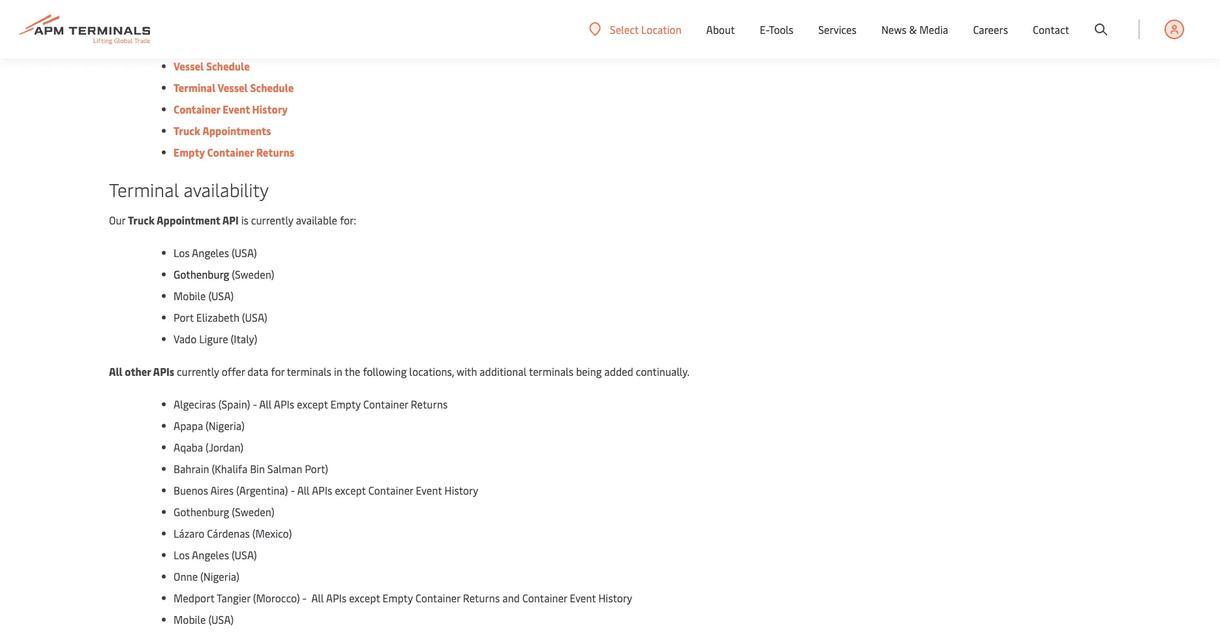 Task type: vqa. For each thing, say whether or not it's contained in the screenshot.
bottommost BETWEEN
no



Task type: describe. For each thing, give the bounding box(es) containing it.
2 los from the top
[[174, 548, 190, 562]]

apis right other
[[153, 364, 174, 378]]

and container
[[503, 591, 567, 605]]

2 terminals from the left
[[529, 364, 574, 378]]

1 mobile (usa) from the top
[[174, 289, 234, 303]]

for
[[271, 364, 285, 378]]

careers
[[973, 22, 1008, 36]]

e-tools
[[760, 22, 794, 36]]

news & media
[[882, 22, 949, 36]]

about button
[[707, 0, 735, 59]]

medport
[[174, 591, 214, 605]]

bahrain
[[174, 462, 209, 476]]

algeciras (spain) - all apis except empty container returns
[[174, 397, 448, 411]]

1 gothenburg from the top
[[174, 267, 229, 281]]

empty for (morocco) -
[[383, 591, 413, 605]]

apapa
[[174, 419, 203, 433]]

vessel schedule link
[[174, 59, 250, 73]]

apapa (nigeria)
[[174, 419, 245, 433]]

apis down for
[[274, 397, 294, 411]]

terminal vessel schedule
[[174, 81, 294, 95]]

empty container returns
[[174, 145, 294, 159]]

additional
[[480, 364, 527, 378]]

media
[[920, 22, 949, 36]]

algeciras
[[174, 397, 216, 411]]

e-
[[760, 22, 769, 36]]

(nigeria) for apapa (nigeria)
[[206, 419, 245, 433]]

1 terminals from the left
[[287, 364, 332, 378]]

services button
[[819, 0, 857, 59]]

bin
[[250, 462, 265, 476]]

1 vertical spatial vessel
[[218, 81, 248, 95]]

our
[[109, 213, 125, 227]]

select location
[[610, 22, 682, 36]]

in
[[334, 364, 342, 378]]

vado ligure (italy)
[[174, 332, 260, 346]]

0 horizontal spatial vessel
[[174, 59, 204, 73]]

buenos
[[174, 483, 208, 497]]

e-tools button
[[760, 0, 794, 59]]

2 gothenburg (sweden) from the top
[[174, 505, 274, 519]]

appointments
[[202, 124, 271, 138]]

careers button
[[973, 0, 1008, 59]]

availability
[[184, 177, 269, 202]]

contact button
[[1033, 0, 1070, 59]]

port)
[[305, 462, 328, 476]]

0 vertical spatial currently
[[251, 213, 293, 227]]

empty container returns link
[[174, 145, 294, 159]]

elizabeth
[[196, 310, 239, 324]]

port elizabeth (usa)
[[174, 310, 267, 324]]

being
[[576, 364, 602, 378]]

apis right (morocco) -
[[326, 591, 347, 605]]

empty for -
[[331, 397, 361, 411]]

0 horizontal spatial -
[[253, 397, 257, 411]]

returns for -
[[411, 397, 448, 411]]

&
[[909, 22, 917, 36]]

select location button
[[589, 22, 682, 36]]

except for (morocco) -
[[349, 591, 380, 605]]

news & media button
[[882, 0, 949, 59]]

aqaba (jordan)
[[174, 440, 246, 454]]

salman
[[267, 462, 302, 476]]

cárdenas
[[207, 526, 250, 540]]

0 horizontal spatial currently
[[177, 364, 219, 378]]

(jordan)
[[206, 440, 244, 454]]

onne
[[174, 569, 198, 583]]

all other apis currently offer data for terminals in the following locations, with additional terminals being added continually.
[[109, 364, 690, 378]]

terminal for terminal vessel schedule
[[174, 81, 216, 95]]

2 mobile from the top
[[174, 612, 206, 626]]

(khalifa
[[212, 462, 248, 476]]

appointment
[[157, 213, 220, 227]]

0 horizontal spatial history
[[252, 102, 288, 116]]

1 horizontal spatial event
[[416, 483, 442, 497]]

0 horizontal spatial returns
[[256, 145, 294, 159]]

2 los angeles (usa) from the top
[[174, 548, 257, 562]]

locations,
[[409, 364, 454, 378]]

1 vertical spatial truck
[[128, 213, 155, 227]]

1 los angeles (usa) from the top
[[174, 246, 257, 260]]

0 vertical spatial truck
[[174, 124, 200, 138]]

2 angeles from the top
[[192, 548, 229, 562]]

(morocco) -
[[253, 591, 307, 605]]

offer
[[222, 364, 245, 378]]

(mexico)
[[252, 526, 292, 540]]

2 (sweden) from the top
[[232, 505, 274, 519]]



Task type: locate. For each thing, give the bounding box(es) containing it.
0 vertical spatial los
[[174, 246, 190, 260]]

mobile (usa) up elizabeth
[[174, 289, 234, 303]]

history
[[252, 102, 288, 116], [445, 483, 479, 497], [599, 591, 632, 605]]

continually.
[[636, 364, 690, 378]]

1 vertical spatial empty
[[331, 397, 361, 411]]

2 vertical spatial returns
[[463, 591, 500, 605]]

1 vertical spatial event
[[416, 483, 442, 497]]

container event history link
[[174, 102, 288, 116]]

mobile (usa) down medport
[[174, 612, 234, 626]]

0 vertical spatial angeles
[[192, 246, 229, 260]]

vessel
[[174, 59, 204, 73], [218, 81, 248, 95]]

los angeles (usa) up onne (nigeria)
[[174, 548, 257, 562]]

0 vertical spatial (nigeria)
[[206, 419, 245, 433]]

(nigeria) up tangier
[[200, 569, 239, 583]]

for:
[[340, 213, 356, 227]]

0 horizontal spatial schedule
[[206, 59, 250, 73]]

1 angeles from the top
[[192, 246, 229, 260]]

all left other
[[109, 364, 122, 378]]

vessel up terminal vessel schedule
[[174, 59, 204, 73]]

1 horizontal spatial currently
[[251, 213, 293, 227]]

1 horizontal spatial returns
[[411, 397, 448, 411]]

(spain)
[[218, 397, 250, 411]]

currently up algeciras
[[177, 364, 219, 378]]

terminal vessel schedule link
[[174, 81, 294, 95]]

1 vertical spatial mobile
[[174, 612, 206, 626]]

1 vertical spatial schedule
[[250, 81, 294, 95]]

mobile (usa)
[[174, 289, 234, 303], [174, 612, 234, 626]]

about
[[707, 22, 735, 36]]

with
[[457, 364, 477, 378]]

vessel schedule
[[174, 59, 250, 73]]

terminals left 'being' at bottom
[[529, 364, 574, 378]]

0 vertical spatial returns
[[256, 145, 294, 159]]

0 vertical spatial history
[[252, 102, 288, 116]]

0 horizontal spatial truck
[[128, 213, 155, 227]]

2 vertical spatial empty
[[383, 591, 413, 605]]

ligure
[[199, 332, 228, 346]]

mobile up port
[[174, 289, 206, 303]]

currently
[[251, 213, 293, 227], [177, 364, 219, 378]]

apis down the port)
[[312, 483, 332, 497]]

returns
[[256, 145, 294, 159], [411, 397, 448, 411], [463, 591, 500, 605]]

0 vertical spatial -
[[253, 397, 257, 411]]

(nigeria) for onne (nigeria)
[[200, 569, 239, 583]]

onne (nigeria)
[[174, 569, 239, 583]]

0 vertical spatial all
[[109, 364, 122, 378]]

truck appointments link
[[174, 124, 271, 138]]

1 vertical spatial gothenburg (sweden)
[[174, 505, 274, 519]]

aires
[[210, 483, 234, 497]]

medport tangier (morocco) -  all apis except empty container returns and container event history
[[174, 591, 632, 605]]

los angeles (usa)
[[174, 246, 257, 260], [174, 548, 257, 562]]

1 vertical spatial los angeles (usa)
[[174, 548, 257, 562]]

terminal availability
[[109, 177, 269, 202]]

0 vertical spatial (sweden)
[[232, 267, 274, 281]]

returns for (morocco) -
[[463, 591, 500, 605]]

1 horizontal spatial vessel
[[218, 81, 248, 95]]

other
[[125, 364, 151, 378]]

angeles up onne (nigeria)
[[192, 548, 229, 562]]

aqaba
[[174, 440, 203, 454]]

(usa) up (italy)
[[242, 310, 267, 324]]

added
[[605, 364, 634, 378]]

1 vertical spatial all
[[297, 483, 310, 497]]

gothenburg (sweden) up port elizabeth (usa)
[[174, 267, 274, 281]]

0 vertical spatial mobile
[[174, 289, 206, 303]]

1 vertical spatial currently
[[177, 364, 219, 378]]

returns down the locations,
[[411, 397, 448, 411]]

data
[[247, 364, 268, 378]]

the
[[345, 364, 360, 378]]

(usa)
[[232, 246, 257, 260], [208, 289, 234, 303], [242, 310, 267, 324], [232, 548, 257, 562], [208, 612, 234, 626]]

1 horizontal spatial terminals
[[529, 364, 574, 378]]

angeles down "api"
[[192, 246, 229, 260]]

2 vertical spatial history
[[599, 591, 632, 605]]

(nigeria) up (jordan)
[[206, 419, 245, 433]]

(sweden) up port elizabeth (usa)
[[232, 267, 274, 281]]

gothenburg down buenos
[[174, 505, 229, 519]]

is
[[241, 213, 249, 227]]

1 vertical spatial returns
[[411, 397, 448, 411]]

except for -
[[297, 397, 328, 411]]

vessel up container event history
[[218, 81, 248, 95]]

1 gothenburg (sweden) from the top
[[174, 267, 274, 281]]

2 horizontal spatial history
[[599, 591, 632, 605]]

(sweden)
[[232, 267, 274, 281], [232, 505, 274, 519]]

port
[[174, 310, 194, 324]]

following
[[363, 364, 407, 378]]

los up onne
[[174, 548, 190, 562]]

services
[[819, 22, 857, 36]]

terminal down vessel schedule link
[[174, 81, 216, 95]]

0 vertical spatial empty
[[174, 145, 205, 159]]

returns left and container
[[463, 591, 500, 605]]

- down salman
[[291, 483, 295, 497]]

(usa) up port elizabeth (usa)
[[208, 289, 234, 303]]

2 vertical spatial event
[[570, 591, 596, 605]]

truck appointments
[[174, 124, 271, 138]]

schedule up container event history
[[250, 81, 294, 95]]

los
[[174, 246, 190, 260], [174, 548, 190, 562]]

1 vertical spatial except
[[335, 483, 366, 497]]

0 vertical spatial terminal
[[174, 81, 216, 95]]

terminals left in
[[287, 364, 332, 378]]

gothenburg (sweden)
[[174, 267, 274, 281], [174, 505, 274, 519]]

(usa) down is
[[232, 246, 257, 260]]

1 vertical spatial (nigeria)
[[200, 569, 239, 583]]

angeles
[[192, 246, 229, 260], [192, 548, 229, 562]]

1 vertical spatial (sweden)
[[232, 505, 274, 519]]

returns down the appointments
[[256, 145, 294, 159]]

gothenburg (sweden) down aires
[[174, 505, 274, 519]]

container
[[174, 102, 220, 116], [207, 145, 254, 159], [363, 397, 408, 411], [368, 483, 413, 497], [416, 591, 460, 605]]

terminals
[[287, 364, 332, 378], [529, 364, 574, 378]]

truck right the our
[[128, 213, 155, 227]]

truck down container event history 'link'
[[174, 124, 200, 138]]

1 mobile from the top
[[174, 289, 206, 303]]

0 vertical spatial vessel
[[174, 59, 204, 73]]

api
[[222, 213, 239, 227]]

1 vertical spatial gothenburg
[[174, 505, 229, 519]]

1 vertical spatial terminal
[[109, 177, 179, 202]]

mobile down medport
[[174, 612, 206, 626]]

0 horizontal spatial all
[[109, 364, 122, 378]]

location
[[641, 22, 682, 36]]

truck
[[174, 124, 200, 138], [128, 213, 155, 227]]

except
[[297, 397, 328, 411], [335, 483, 366, 497], [349, 591, 380, 605]]

los angeles (usa) down "api"
[[174, 246, 257, 260]]

2 gothenburg from the top
[[174, 505, 229, 519]]

1 vertical spatial -
[[291, 483, 295, 497]]

0 vertical spatial mobile (usa)
[[174, 289, 234, 303]]

vado
[[174, 332, 197, 346]]

tools
[[769, 22, 794, 36]]

1 vertical spatial mobile (usa)
[[174, 612, 234, 626]]

2 horizontal spatial event
[[570, 591, 596, 605]]

container event history
[[174, 102, 288, 116]]

lázaro cárdenas (mexico)
[[174, 526, 292, 540]]

(nigeria)
[[206, 419, 245, 433], [200, 569, 239, 583]]

0 vertical spatial schedule
[[206, 59, 250, 73]]

contact
[[1033, 22, 1070, 36]]

all down the port)
[[297, 483, 310, 497]]

apis
[[153, 364, 174, 378], [274, 397, 294, 411], [312, 483, 332, 497], [326, 591, 347, 605]]

- right (spain) in the bottom of the page
[[253, 397, 257, 411]]

0 horizontal spatial empty
[[174, 145, 205, 159]]

2 horizontal spatial empty
[[383, 591, 413, 605]]

2 horizontal spatial returns
[[463, 591, 500, 605]]

lázaro
[[174, 526, 205, 540]]

1 vertical spatial los
[[174, 548, 190, 562]]

schedule up terminal vessel schedule
[[206, 59, 250, 73]]

buenos aires (argentina) - all apis except container event history
[[174, 483, 479, 497]]

(italy)
[[231, 332, 257, 346]]

empty
[[174, 145, 205, 159], [331, 397, 361, 411], [383, 591, 413, 605]]

available
[[296, 213, 337, 227]]

1 horizontal spatial -
[[291, 483, 295, 497]]

1 horizontal spatial history
[[445, 483, 479, 497]]

tangier
[[217, 591, 251, 605]]

mobile
[[174, 289, 206, 303], [174, 612, 206, 626]]

gothenburg up elizabeth
[[174, 267, 229, 281]]

terminal up the our
[[109, 177, 179, 202]]

terminal
[[174, 81, 216, 95], [109, 177, 179, 202]]

terminal for terminal availability
[[109, 177, 179, 202]]

1 horizontal spatial empty
[[331, 397, 361, 411]]

0 vertical spatial gothenburg (sweden)
[[174, 267, 274, 281]]

our truck appointment api is currently available for:
[[109, 213, 356, 227]]

0 vertical spatial except
[[297, 397, 328, 411]]

0 vertical spatial gothenburg
[[174, 267, 229, 281]]

news
[[882, 22, 907, 36]]

los down the appointment
[[174, 246, 190, 260]]

1 horizontal spatial truck
[[174, 124, 200, 138]]

event
[[223, 102, 250, 116], [416, 483, 442, 497], [570, 591, 596, 605]]

0 vertical spatial los angeles (usa)
[[174, 246, 257, 260]]

1 vertical spatial angeles
[[192, 548, 229, 562]]

currently right is
[[251, 213, 293, 227]]

0 horizontal spatial terminals
[[287, 364, 332, 378]]

1 horizontal spatial schedule
[[250, 81, 294, 95]]

1 los from the top
[[174, 246, 190, 260]]

gothenburg
[[174, 267, 229, 281], [174, 505, 229, 519]]

(argentina)
[[236, 483, 288, 497]]

2 vertical spatial except
[[349, 591, 380, 605]]

(sweden) down (argentina)
[[232, 505, 274, 519]]

(usa) down lázaro cárdenas (mexico)
[[232, 548, 257, 562]]

(usa) down tangier
[[208, 612, 234, 626]]

select
[[610, 22, 639, 36]]

0 vertical spatial event
[[223, 102, 250, 116]]

2 mobile (usa) from the top
[[174, 612, 234, 626]]

1 (sweden) from the top
[[232, 267, 274, 281]]

bahrain (khalifa bin salman port)
[[174, 462, 328, 476]]

1 horizontal spatial all
[[297, 483, 310, 497]]

0 horizontal spatial event
[[223, 102, 250, 116]]

schedule
[[206, 59, 250, 73], [250, 81, 294, 95]]

1 vertical spatial history
[[445, 483, 479, 497]]



